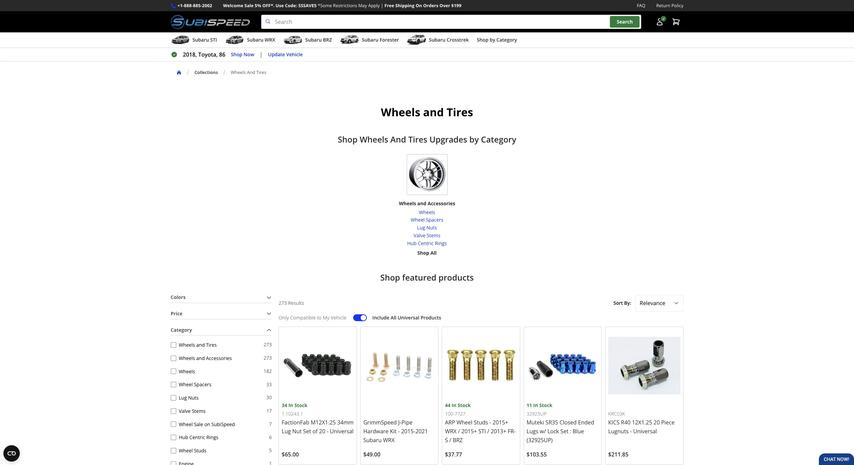 Task type: locate. For each thing, give the bounding box(es) containing it.
|
[[381, 2, 384, 9], [260, 51, 263, 58]]

shop inside wheels and accessories wheels wheel spacers lug nuts valve stems hub centric rings shop all
[[418, 250, 430, 256]]

Valve Stems button
[[171, 409, 176, 414]]

2 set from the left
[[561, 428, 569, 435]]

valve down lug nuts "link" on the top of page
[[414, 232, 426, 239]]

2 horizontal spatial universal
[[634, 428, 658, 435]]

2015+ down 7727
[[462, 428, 477, 435]]

1 horizontal spatial set
[[561, 428, 569, 435]]

stock up 1.10243.1
[[295, 402, 308, 409]]

studs right arp
[[474, 419, 488, 427]]

1 vertical spatial stems
[[192, 408, 206, 415]]

valve inside wheels and accessories wheels wheel spacers lug nuts valve stems hub centric rings shop all
[[414, 232, 426, 239]]

valve
[[414, 232, 426, 239], [179, 408, 191, 415]]

shop inside shop now link
[[231, 51, 243, 58]]

wrx inside '44 in stock 100-7727 arp wheel studs - 2015+ wrx / 2015+ sti / 2013+ fr- s / brz'
[[445, 428, 457, 435]]

studs down hub centric rings on the left of the page
[[194, 448, 207, 454]]

nuts
[[427, 225, 437, 231], [188, 395, 199, 401]]

spacers down wheels link
[[426, 217, 444, 223]]

273 for wheels and tires
[[264, 342, 272, 348]]

1 horizontal spatial in
[[452, 402, 457, 409]]

subaru up 2018, toyota, 86
[[193, 37, 209, 43]]

| right now
[[260, 51, 263, 58]]

0 horizontal spatial brz
[[323, 37, 332, 43]]

off*.
[[263, 2, 275, 9]]

sti up toyota,
[[210, 37, 217, 43]]

1 horizontal spatial and
[[391, 134, 406, 145]]

only
[[279, 315, 289, 321]]

stock
[[295, 402, 308, 409], [458, 402, 471, 409], [540, 402, 553, 409]]

+1-888-885-2002 link
[[178, 2, 212, 9]]

1 horizontal spatial wheels and tires
[[381, 105, 474, 119]]

11
[[527, 402, 533, 409]]

stock inside '44 in stock 100-7727 arp wheel studs - 2015+ wrx / 2015+ sti / 2013+ fr- s / brz'
[[458, 402, 471, 409]]

0 horizontal spatial universal
[[330, 428, 354, 435]]

wheel down wheels link
[[411, 217, 425, 223]]

rings
[[435, 240, 447, 247], [207, 434, 219, 441]]

0 horizontal spatial and
[[247, 69, 255, 75]]

category
[[497, 37, 517, 43], [481, 134, 517, 145]]

by inside dropdown button
[[490, 37, 496, 43]]

stems up wheel sale on subispeed
[[192, 408, 206, 415]]

1 horizontal spatial stock
[[458, 402, 471, 409]]

kics r40 12x1.25 20 piece lugnuts - universal image
[[609, 330, 681, 402]]

vehicle right my
[[331, 315, 347, 321]]

lug inside 34 in stock 1.10243.1 factionfab m12x1.25 34mm lug nut set of 20 - universal
[[282, 428, 291, 435]]

0 vertical spatial sale
[[245, 2, 254, 9]]

and up wheel spacers
[[196, 355, 205, 362]]

0 horizontal spatial studs
[[194, 448, 207, 454]]

$103.55
[[527, 451, 547, 459]]

sale left 5%
[[245, 2, 254, 9]]

nuts inside wheels and accessories wheels wheel spacers lug nuts valve stems hub centric rings shop all
[[427, 225, 437, 231]]

0 vertical spatial spacers
[[426, 217, 444, 223]]

price
[[171, 310, 183, 317]]

1 stock from the left
[[295, 402, 308, 409]]

and up wheels and accessories
[[196, 342, 205, 348]]

hub down valve stems link
[[408, 240, 417, 247]]

5%
[[255, 2, 261, 9]]

+1-888-885-2002
[[178, 2, 212, 9]]

0 horizontal spatial all
[[391, 315, 397, 321]]

toyota,
[[198, 51, 218, 58]]

0 horizontal spatial sti
[[210, 37, 217, 43]]

1 horizontal spatial centric
[[418, 240, 434, 247]]

1 vertical spatial nuts
[[188, 395, 199, 401]]

use
[[276, 2, 284, 9]]

+1-
[[178, 2, 184, 9]]

0 vertical spatial rings
[[435, 240, 447, 247]]

0 horizontal spatial vehicle
[[286, 51, 303, 58]]

may
[[359, 2, 367, 9]]

subaru down hardware
[[364, 437, 382, 444]]

sti
[[210, 37, 217, 43], [479, 428, 486, 435]]

grimmspeed
[[364, 419, 397, 427]]

2 vertical spatial 273
[[264, 355, 272, 361]]

sti inside '44 in stock 100-7727 arp wheel studs - 2015+ wrx / 2015+ sti / 2013+ fr- s / brz'
[[479, 428, 486, 435]]

:
[[570, 428, 572, 435]]

0 vertical spatial studs
[[474, 419, 488, 427]]

hub inside wheels and accessories wheels wheel spacers lug nuts valve stems hub centric rings shop all
[[408, 240, 417, 247]]

lug right lug nuts button at the left of page
[[179, 395, 187, 401]]

stock inside 34 in stock 1.10243.1 factionfab m12x1.25 34mm lug nut set of 20 - universal
[[295, 402, 308, 409]]

1 horizontal spatial lug
[[282, 428, 291, 435]]

2 in from the left
[[452, 402, 457, 409]]

6
[[269, 434, 272, 441]]

shop inside shop by category dropdown button
[[477, 37, 489, 43]]

wrx down arp
[[445, 428, 457, 435]]

m12x1.25
[[311, 419, 336, 427]]

0 vertical spatial by
[[490, 37, 496, 43]]

$49.00
[[364, 451, 381, 459]]

1 vertical spatial 273
[[264, 342, 272, 348]]

0 vertical spatial wheels and tires
[[381, 105, 474, 119]]

1 horizontal spatial nuts
[[427, 225, 437, 231]]

2 horizontal spatial lug
[[417, 225, 426, 231]]

- down r40
[[631, 428, 632, 435]]

wheel sale on subispeed
[[179, 421, 235, 428]]

2 horizontal spatial in
[[534, 402, 538, 409]]

wheel spacers link
[[408, 216, 447, 224]]

1 horizontal spatial studs
[[474, 419, 488, 427]]

products
[[421, 315, 441, 321]]

2018, toyota, 86
[[183, 51, 226, 58]]

0 horizontal spatial set
[[303, 428, 311, 435]]

0 vertical spatial hub
[[408, 240, 417, 247]]

0 vertical spatial accessories
[[428, 200, 456, 207]]

0 horizontal spatial stock
[[295, 402, 308, 409]]

20 left piece
[[654, 419, 660, 427]]

wheels and tires up wheels and accessories
[[179, 342, 217, 348]]

0 vertical spatial 2015+
[[493, 419, 509, 427]]

0 vertical spatial valve
[[414, 232, 426, 239]]

only compatible to my vehicle
[[279, 315, 347, 321]]

a subaru crosstrek thumbnail image image
[[407, 35, 427, 45]]

subaru crosstrek
[[429, 37, 469, 43]]

shop for featured
[[381, 272, 400, 283]]

- right kit
[[398, 428, 400, 435]]

subaru left "crosstrek"
[[429, 37, 446, 43]]

1 horizontal spatial all
[[431, 250, 437, 256]]

1 vertical spatial sale
[[194, 421, 203, 428]]

by
[[490, 37, 496, 43], [470, 134, 479, 145]]

update
[[268, 51, 285, 58]]

1 horizontal spatial spacers
[[426, 217, 444, 223]]

brz right s on the right bottom of page
[[453, 437, 463, 444]]

sale for welcome
[[245, 2, 254, 9]]

0 horizontal spatial wrx
[[265, 37, 275, 43]]

0 vertical spatial nuts
[[427, 225, 437, 231]]

open widget image
[[3, 446, 20, 462]]

lug inside wheels and accessories wheels wheel spacers lug nuts valve stems hub centric rings shop all
[[417, 225, 426, 231]]

search
[[617, 19, 633, 25]]

1 vertical spatial |
[[260, 51, 263, 58]]

0 vertical spatial 273
[[279, 300, 287, 306]]

1 horizontal spatial rings
[[435, 240, 447, 247]]

$65.00
[[282, 451, 299, 459]]

all right include
[[391, 315, 397, 321]]

wheel down 7727
[[457, 419, 473, 427]]

3 stock from the left
[[540, 402, 553, 409]]

1 horizontal spatial stems
[[427, 232, 441, 239]]

1 horizontal spatial hub
[[408, 240, 417, 247]]

1 vertical spatial brz
[[453, 437, 463, 444]]

1 horizontal spatial 20
[[654, 419, 660, 427]]

brz left the a subaru forester thumbnail image
[[323, 37, 332, 43]]

0 horizontal spatial centric
[[190, 434, 205, 441]]

wheel inside wheels and accessories wheels wheel spacers lug nuts valve stems hub centric rings shop all
[[411, 217, 425, 223]]

rings down on
[[207, 434, 219, 441]]

accessories inside wheels and accessories wheels wheel spacers lug nuts valve stems hub centric rings shop all
[[428, 200, 456, 207]]

0 horizontal spatial rings
[[207, 434, 219, 441]]

0 vertical spatial and
[[247, 69, 255, 75]]

search input field
[[261, 15, 642, 29]]

return
[[657, 2, 671, 9]]

universal inside 34 in stock 1.10243.1 factionfab m12x1.25 34mm lug nut set of 20 - universal
[[330, 428, 354, 435]]

subaru forester
[[362, 37, 399, 43]]

- down m12x1.25 in the left of the page
[[327, 428, 329, 435]]

20
[[654, 419, 660, 427], [319, 428, 326, 435]]

1 set from the left
[[303, 428, 311, 435]]

1 vertical spatial studs
[[194, 448, 207, 454]]

in
[[289, 402, 293, 409], [452, 402, 457, 409], [534, 402, 538, 409]]

stock inside 11 in stock 32925up muteki sr35 closed ended lugs w/ lock set : blue (32925up)
[[540, 402, 553, 409]]

all down "hub centric rings" link
[[431, 250, 437, 256]]

sale left on
[[194, 421, 203, 428]]

0 horizontal spatial accessories
[[206, 355, 232, 362]]

in right 11 on the bottom right of the page
[[534, 402, 538, 409]]

sale
[[245, 2, 254, 9], [194, 421, 203, 428]]

1 horizontal spatial vehicle
[[331, 315, 347, 321]]

2015+ up 2013+
[[493, 419, 509, 427]]

rings down valve stems link
[[435, 240, 447, 247]]

wheel right wheel sale on subispeed button
[[179, 421, 193, 428]]

to
[[317, 315, 322, 321]]

subaru
[[193, 37, 209, 43], [247, 37, 264, 43], [305, 37, 322, 43], [362, 37, 379, 43], [429, 37, 446, 43], [364, 437, 382, 444]]

colors
[[171, 294, 186, 301]]

valve right valve stems button
[[179, 408, 191, 415]]

30
[[267, 395, 272, 401]]

0 vertical spatial all
[[431, 250, 437, 256]]

2 horizontal spatial stock
[[540, 402, 553, 409]]

vehicle inside button
[[286, 51, 303, 58]]

nuts down wheel spacers link
[[427, 225, 437, 231]]

subaru wrx
[[247, 37, 275, 43]]

in inside 11 in stock 32925up muteki sr35 closed ended lugs w/ lock set : blue (32925up)
[[534, 402, 538, 409]]

subaru right a subaru brz thumbnail image
[[305, 37, 322, 43]]

0 horizontal spatial wheels and tires
[[179, 342, 217, 348]]

2013+
[[491, 428, 507, 435]]

universal down 34mm at the left of page
[[330, 428, 354, 435]]

search button
[[610, 16, 640, 28]]

2 vertical spatial lug
[[282, 428, 291, 435]]

in for factionfab
[[289, 402, 293, 409]]

1 vertical spatial accessories
[[206, 355, 232, 362]]

factionfab m12x1.25 34mm lug nut set of 20 - universal image
[[282, 330, 354, 402]]

set left of
[[303, 428, 311, 435]]

wheels
[[231, 69, 246, 75], [381, 105, 421, 119], [360, 134, 389, 145], [399, 200, 416, 207], [419, 209, 435, 216], [179, 342, 195, 348], [179, 355, 195, 362], [179, 368, 195, 375]]

centric down valve stems link
[[418, 240, 434, 247]]

0 vertical spatial lug
[[417, 225, 426, 231]]

0 horizontal spatial 2015+
[[462, 428, 477, 435]]

vehicle down a subaru brz thumbnail image
[[286, 51, 303, 58]]

set left :
[[561, 428, 569, 435]]

in right 44
[[452, 402, 457, 409]]

stock up 7727
[[458, 402, 471, 409]]

1 horizontal spatial valve
[[414, 232, 426, 239]]

in inside '44 in stock 100-7727 arp wheel studs - 2015+ wrx / 2015+ sti / 2013+ fr- s / brz'
[[452, 402, 457, 409]]

home image
[[176, 70, 182, 75]]

subaru brz
[[305, 37, 332, 43]]

1 vertical spatial wrx
[[445, 428, 457, 435]]

Wheels and Tires button
[[171, 343, 176, 348]]

0 vertical spatial |
[[381, 2, 384, 9]]

accessories for wheels and accessories
[[206, 355, 232, 362]]

sssave5
[[299, 2, 317, 9]]

Select... button
[[636, 295, 684, 312]]

20 right of
[[319, 428, 326, 435]]

7
[[269, 421, 272, 428]]

34
[[282, 402, 287, 409]]

sti left 2013+
[[479, 428, 486, 435]]

shop for wheels
[[338, 134, 358, 145]]

-
[[490, 419, 492, 427], [327, 428, 329, 435], [398, 428, 400, 435], [631, 428, 632, 435]]

set
[[303, 428, 311, 435], [561, 428, 569, 435]]

hub right the hub centric rings button at the left of the page
[[179, 434, 188, 441]]

0 horizontal spatial sale
[[194, 421, 203, 428]]

1 vertical spatial vehicle
[[331, 315, 347, 321]]

universal
[[398, 315, 420, 321], [330, 428, 354, 435], [634, 428, 658, 435]]

0 vertical spatial sti
[[210, 37, 217, 43]]

| left free
[[381, 2, 384, 9]]

centric up the "wheel studs"
[[190, 434, 205, 441]]

stock up 32925up
[[540, 402, 553, 409]]

1 vertical spatial rings
[[207, 434, 219, 441]]

1 in from the left
[[289, 402, 293, 409]]

lug left nut
[[282, 428, 291, 435]]

universal left "products" at the bottom of page
[[398, 315, 420, 321]]

0 horizontal spatial valve
[[179, 408, 191, 415]]

/ left 2013+
[[488, 428, 490, 435]]

universal down 12x1.25
[[634, 428, 658, 435]]

2015+
[[493, 419, 509, 427], [462, 428, 477, 435]]

nut
[[293, 428, 302, 435]]

in right the 34
[[289, 402, 293, 409]]

2015-
[[402, 428, 416, 435]]

subaru sti button
[[171, 34, 217, 47]]

0 vertical spatial category
[[497, 37, 517, 43]]

nuts up valve stems
[[188, 395, 199, 401]]

sti inside subaru sti dropdown button
[[210, 37, 217, 43]]

0 vertical spatial centric
[[418, 240, 434, 247]]

885-
[[193, 2, 202, 9]]

apply
[[368, 2, 380, 9]]

wheel right wheel spacers button at the bottom
[[179, 382, 193, 388]]

stems down lug nuts "link" on the top of page
[[427, 232, 441, 239]]

1 vertical spatial 20
[[319, 428, 326, 435]]

0 horizontal spatial by
[[470, 134, 479, 145]]

0 horizontal spatial in
[[289, 402, 293, 409]]

subaru inside grimmspeed j-pipe hardware kit - 2015-2021 subaru wrx
[[364, 437, 382, 444]]

set inside 34 in stock 1.10243.1 factionfab m12x1.25 34mm lug nut set of 20 - universal
[[303, 428, 311, 435]]

faq link
[[637, 2, 646, 9]]

1 horizontal spatial wrx
[[383, 437, 395, 444]]

wheel right wheel studs button
[[179, 448, 193, 454]]

accessories
[[428, 200, 456, 207], [206, 355, 232, 362]]

273 results
[[279, 300, 304, 306]]

- up 2013+
[[490, 419, 492, 427]]

rings inside wheels and accessories wheels wheel spacers lug nuts valve stems hub centric rings shop all
[[435, 240, 447, 247]]

2 horizontal spatial wrx
[[445, 428, 457, 435]]

subaru sti
[[193, 37, 217, 43]]

2 vertical spatial wrx
[[383, 437, 395, 444]]

a subaru brz thumbnail image image
[[284, 35, 303, 45]]

$211.85
[[609, 451, 629, 459]]

krc03k
[[609, 411, 626, 417]]

1 vertical spatial hub
[[179, 434, 188, 441]]

0 vertical spatial stems
[[427, 232, 441, 239]]

2 stock from the left
[[458, 402, 471, 409]]

1 horizontal spatial brz
[[453, 437, 463, 444]]

/ right home image at the left top
[[187, 69, 189, 76]]

0 horizontal spatial 20
[[319, 428, 326, 435]]

policy
[[672, 2, 684, 9]]

wheels and tires up shop wheels and tires upgrades by category
[[381, 105, 474, 119]]

and inside wheels and accessories wheels wheel spacers lug nuts valve stems hub centric rings shop all
[[418, 200, 427, 207]]

in inside 34 in stock 1.10243.1 factionfab m12x1.25 34mm lug nut set of 20 - universal
[[289, 402, 293, 409]]

by:
[[625, 300, 632, 306]]

7727
[[455, 411, 466, 417]]

lug down wheel spacers link
[[417, 225, 426, 231]]

3 in from the left
[[534, 402, 538, 409]]

1 vertical spatial lug
[[179, 395, 187, 401]]

1 horizontal spatial sti
[[479, 428, 486, 435]]

subaru for subaru sti
[[193, 37, 209, 43]]

1 vertical spatial 2015+
[[462, 428, 477, 435]]

0 vertical spatial wrx
[[265, 37, 275, 43]]

spacers up 'lug nuts'
[[194, 382, 212, 388]]

and up wheels link
[[418, 200, 427, 207]]

wrx up the update
[[265, 37, 275, 43]]

1 vertical spatial by
[[470, 134, 479, 145]]

Wheel Spacers button
[[171, 382, 176, 388]]

0 vertical spatial vehicle
[[286, 51, 303, 58]]

subaru up now
[[247, 37, 264, 43]]

featured
[[403, 272, 437, 283]]

stems inside wheels and accessories wheels wheel spacers lug nuts valve stems hub centric rings shop all
[[427, 232, 441, 239]]

on
[[416, 2, 422, 9]]

subaru left forester
[[362, 37, 379, 43]]

0 vertical spatial 20
[[654, 419, 660, 427]]

Wheel Studs button
[[171, 448, 176, 454]]

1 horizontal spatial accessories
[[428, 200, 456, 207]]

0 horizontal spatial stems
[[192, 408, 206, 415]]

subaru brz button
[[284, 34, 332, 47]]

1 horizontal spatial 2015+
[[493, 419, 509, 427]]

wheel inside '44 in stock 100-7727 arp wheel studs - 2015+ wrx / 2015+ sti / 2013+ fr- s / brz'
[[457, 419, 473, 427]]

wrx down kit
[[383, 437, 395, 444]]

lug nuts
[[179, 395, 199, 401]]

select... image
[[674, 301, 680, 306]]

- inside '44 in stock 100-7727 arp wheel studs - 2015+ wrx / 2015+ sti / 2013+ fr- s / brz'
[[490, 419, 492, 427]]

update vehicle button
[[268, 51, 303, 59]]

shop for now
[[231, 51, 243, 58]]

0 horizontal spatial spacers
[[194, 382, 212, 388]]

/ right s on the right bottom of page
[[450, 437, 452, 444]]

accessories down category dropdown button
[[206, 355, 232, 362]]

1 vertical spatial valve
[[179, 408, 191, 415]]

1 vertical spatial category
[[481, 134, 517, 145]]

factionfab
[[282, 419, 310, 427]]

accessories up wheels link
[[428, 200, 456, 207]]



Task type: vqa. For each thing, say whether or not it's contained in the screenshot.


Task type: describe. For each thing, give the bounding box(es) containing it.
fr-
[[508, 428, 516, 435]]

accessories for wheels and accessories wheels wheel spacers lug nuts valve stems hub centric rings shop all
[[428, 200, 456, 207]]

subaru for subaru wrx
[[247, 37, 264, 43]]

products
[[439, 272, 474, 283]]

shop for by
[[477, 37, 489, 43]]

wheels and tires
[[231, 69, 267, 75]]

888-
[[184, 2, 193, 9]]

a subaru forester thumbnail image image
[[340, 35, 359, 45]]

of
[[313, 428, 318, 435]]

colors button
[[171, 292, 272, 303]]

1 vertical spatial and
[[391, 134, 406, 145]]

muteki
[[527, 419, 545, 427]]

Engine button
[[171, 462, 176, 465]]

spacers inside wheels and accessories wheels wheel spacers lug nuts valve stems hub centric rings shop all
[[426, 217, 444, 223]]

my
[[323, 315, 330, 321]]

arp wheel studs - 2015+ wrx / 2015+ sti / 2013+ fr-s / brz image
[[445, 330, 518, 402]]

wheels and accessories wheels wheel spacers lug nuts valve stems hub centric rings shop all
[[399, 200, 456, 256]]

lugnuts
[[609, 428, 629, 435]]

s
[[445, 437, 448, 444]]

faq
[[637, 2, 646, 9]]

wheel studs
[[179, 448, 207, 454]]

182
[[264, 368, 272, 375]]

results
[[288, 300, 304, 306]]

button image
[[656, 18, 664, 26]]

kit
[[390, 428, 397, 435]]

category inside dropdown button
[[497, 37, 517, 43]]

20 inside krc03k kics r40 12x1.25 20 piece lugnuts - universal
[[654, 419, 660, 427]]

j-
[[399, 419, 402, 427]]

a subaru sti thumbnail image image
[[171, 35, 190, 45]]

grimmspeed j-pipe hardware kit - 2015-2021 subaru wrx
[[364, 419, 428, 444]]

20 inside 34 in stock 1.10243.1 factionfab m12x1.25 34mm lug nut set of 20 - universal
[[319, 428, 326, 435]]

category
[[171, 327, 192, 333]]

/ down 86
[[224, 69, 226, 76]]

subaru for subaru forester
[[362, 37, 379, 43]]

- inside grimmspeed j-pipe hardware kit - 2015-2021 subaru wrx
[[398, 428, 400, 435]]

welcome
[[223, 2, 244, 9]]

wheels and accessories image image
[[407, 154, 448, 195]]

category button
[[171, 325, 272, 336]]

Lug Nuts button
[[171, 395, 176, 401]]

subaru forester button
[[340, 34, 399, 47]]

2018,
[[183, 51, 197, 58]]

welcome sale 5% off*. use code: sssave5
[[223, 2, 317, 9]]

2021
[[416, 428, 428, 435]]

all inside wheels and accessories wheels wheel spacers lug nuts valve stems hub centric rings shop all
[[431, 250, 437, 256]]

wheels and accessories
[[179, 355, 232, 362]]

studs inside '44 in stock 100-7727 arp wheel studs - 2015+ wrx / 2015+ sti / 2013+ fr- s / brz'
[[474, 419, 488, 427]]

in for 7727
[[452, 402, 457, 409]]

1 horizontal spatial |
[[381, 2, 384, 9]]

1 vertical spatial wheels and tires
[[179, 342, 217, 348]]

w/
[[540, 428, 546, 435]]

sr35
[[546, 419, 559, 427]]

universal inside krc03k kics r40 12x1.25 20 piece lugnuts - universal
[[634, 428, 658, 435]]

over
[[440, 2, 451, 9]]

0 horizontal spatial hub
[[179, 434, 188, 441]]

update vehicle
[[268, 51, 303, 58]]

1 vertical spatial spacers
[[194, 382, 212, 388]]

stock for muteki
[[540, 402, 553, 409]]

wheel for 5
[[179, 448, 193, 454]]

lock
[[548, 428, 560, 435]]

1 vertical spatial all
[[391, 315, 397, 321]]

sale for wheel
[[194, 421, 203, 428]]

wheel for 33
[[179, 382, 193, 388]]

/ down 7727
[[458, 428, 460, 435]]

a subaru wrx thumbnail image image
[[225, 35, 244, 45]]

hardware
[[364, 428, 389, 435]]

(32925up)
[[527, 437, 553, 444]]

arp
[[445, 419, 455, 427]]

piece
[[662, 419, 675, 427]]

centric inside wheels and accessories wheels wheel spacers lug nuts valve stems hub centric rings shop all
[[418, 240, 434, 247]]

return policy
[[657, 2, 684, 9]]

compatible
[[290, 315, 316, 321]]

273 for wheels and accessories
[[264, 355, 272, 361]]

1 horizontal spatial universal
[[398, 315, 420, 321]]

pipe
[[402, 419, 413, 427]]

*some
[[318, 2, 332, 9]]

and up shop wheels and tires upgrades by category
[[423, 105, 444, 119]]

valve stems link
[[408, 232, 447, 240]]

$199
[[452, 2, 462, 9]]

Hub Centric Rings button
[[171, 435, 176, 441]]

subispeed logo image
[[171, 15, 250, 29]]

100-
[[445, 411, 455, 417]]

wheels and tires link
[[231, 69, 272, 75]]

hub centric rings
[[179, 434, 219, 441]]

stock for 7727
[[458, 402, 471, 409]]

brz inside '44 in stock 100-7727 arp wheel studs - 2015+ wrx / 2015+ sti / 2013+ fr- s / brz'
[[453, 437, 463, 444]]

- inside krc03k kics r40 12x1.25 20 piece lugnuts - universal
[[631, 428, 632, 435]]

Wheels button
[[171, 369, 176, 374]]

wrx inside dropdown button
[[265, 37, 275, 43]]

shop by category
[[477, 37, 517, 43]]

34mm
[[338, 419, 354, 427]]

subispeed
[[212, 421, 235, 428]]

1 vertical spatial centric
[[190, 434, 205, 441]]

kics
[[609, 419, 620, 427]]

r40
[[621, 419, 631, 427]]

wheel for 7
[[179, 421, 193, 428]]

subaru crosstrek button
[[407, 34, 469, 47]]

subaru for subaru brz
[[305, 37, 322, 43]]

collections
[[195, 69, 218, 75]]

on
[[205, 421, 210, 428]]

wheel spacers
[[179, 382, 212, 388]]

shop by category button
[[477, 34, 517, 47]]

blue
[[573, 428, 585, 435]]

grimmspeed j-pipe hardware kit - 2015-2021 subaru wrx image
[[364, 330, 436, 402]]

free
[[385, 2, 395, 9]]

12x1.25
[[633, 419, 653, 427]]

ended
[[579, 419, 595, 427]]

now
[[244, 51, 254, 58]]

stock for factionfab
[[295, 402, 308, 409]]

brz inside subaru brz dropdown button
[[323, 37, 332, 43]]

shop now
[[231, 51, 254, 58]]

Wheel Sale on SubiSpeed button
[[171, 422, 176, 427]]

*some restrictions may apply | free shipping on orders over $199
[[318, 2, 462, 9]]

44 in stock 100-7727 arp wheel studs - 2015+ wrx / 2015+ sti / 2013+ fr- s / brz
[[445, 402, 516, 444]]

sort
[[614, 300, 623, 306]]

subaru wrx button
[[225, 34, 275, 47]]

sort by:
[[614, 300, 632, 306]]

- inside 34 in stock 1.10243.1 factionfab m12x1.25 34mm lug nut set of 20 - universal
[[327, 428, 329, 435]]

shipping
[[396, 2, 415, 9]]

wrx inside grimmspeed j-pipe hardware kit - 2015-2021 subaru wrx
[[383, 437, 395, 444]]

upgrades
[[430, 134, 468, 145]]

lug nuts link
[[408, 224, 447, 232]]

Wheels and Accessories button
[[171, 356, 176, 361]]

11 in stock 32925up muteki sr35 closed ended lugs w/ lock set : blue (32925up)
[[527, 402, 595, 444]]

muteki sr35 closed ended lugs w/ lock set : blue (32925up) image
[[527, 330, 599, 402]]

in for muteki
[[534, 402, 538, 409]]

set inside 11 in stock 32925up muteki sr35 closed ended lugs w/ lock set : blue (32925up)
[[561, 428, 569, 435]]

include
[[373, 315, 390, 321]]

subaru for subaru crosstrek
[[429, 37, 446, 43]]

0 horizontal spatial |
[[260, 51, 263, 58]]



